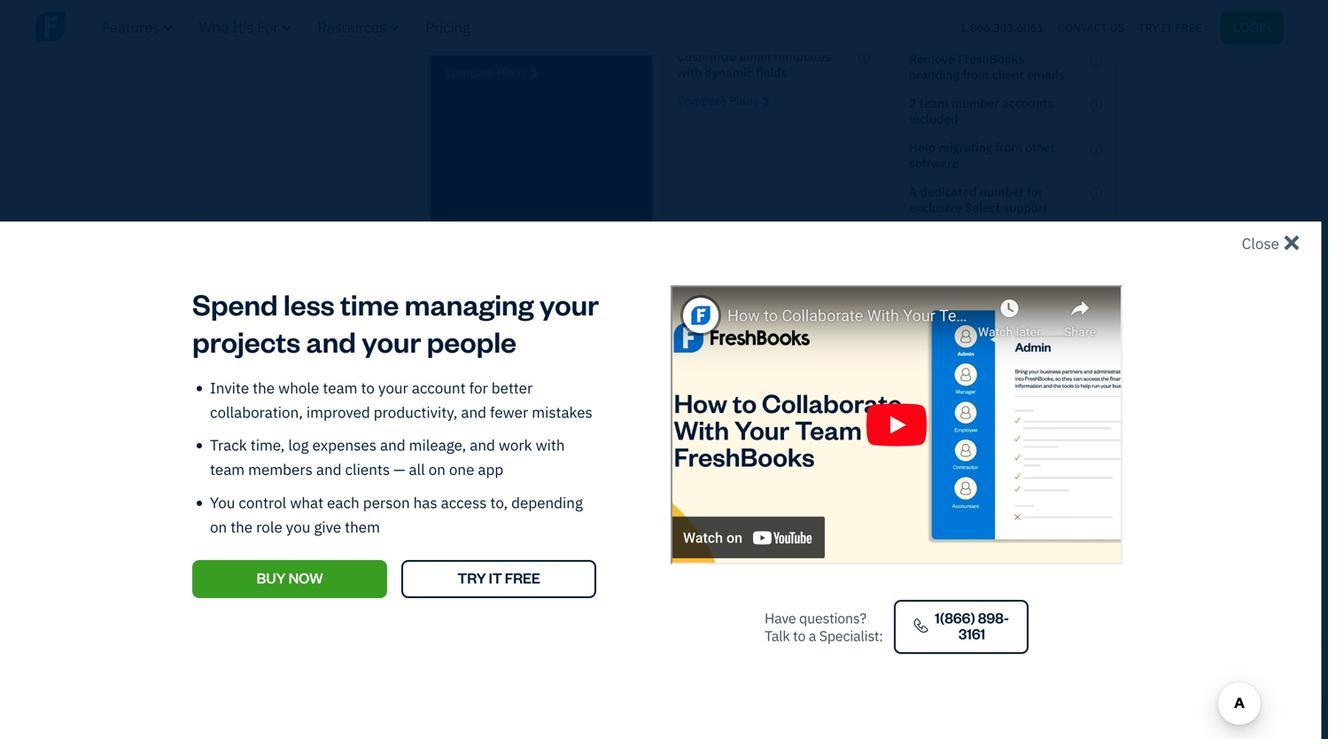 Task type: describe. For each thing, give the bounding box(es) containing it.
invite the whole team to your account for better collaboration, improved productivity, and fewer mistakes
[[210, 378, 593, 422]]

3 (talk to our specialists to learn more) from the left
[[695, 412, 850, 446]]

2 members from the left
[[499, 319, 555, 337]]

clients
[[345, 460, 390, 479]]

or buy now for buy now link under the what
[[276, 523, 343, 541]]

who
[[199, 17, 229, 37]]

3 add- from the left
[[677, 278, 712, 299]]

+ advanced payments for the right compare plans link
[[677, 363, 816, 386]]

projects
[[192, 322, 301, 360]]

2 gusto from the left
[[463, 412, 498, 429]]

4 + gusto payroll from the left
[[909, 409, 1006, 432]]

advanced inside the + advanced payments (included)
[[927, 366, 986, 383]]

try it free link inside spend less time managing your projects and your people document
[[401, 560, 596, 598]]

branding
[[909, 66, 960, 83]]

help
[[909, 139, 936, 155]]

4 ons: from the left
[[945, 278, 975, 299]]

invite for invite the whole team to your account for better collaboration, improved productivity, and fewer mistakes
[[210, 378, 249, 397]]

you
[[210, 493, 235, 512]]

collaboration,
[[210, 402, 303, 422]]

spend less time managing your projects and your people document
[[0, 25, 1315, 739]]

1 add- from the left
[[213, 278, 248, 299]]

team inside invite the whole team to your account for better collaboration, improved productivity, and fewer mistakes
[[323, 378, 358, 397]]

now for buy now link over have
[[781, 523, 807, 541]]

dedicated
[[920, 183, 977, 200]]

help migrating from other software
[[909, 139, 1056, 171]]

3 ($11 from the left
[[790, 319, 818, 337]]

2 team from the left
[[463, 319, 495, 337]]

or for buy now link over have
[[740, 523, 752, 541]]

accountant
[[972, 22, 1034, 38]]

your inside invite the whole team to your account for better collaboration, improved productivity, and fewer mistakes
[[378, 378, 408, 397]]

1 ($11 per user per month) from the left
[[230, 319, 377, 354]]

2 (talk from the left
[[545, 412, 573, 429]]

the inside invite the whole team to your account for better collaboration, improved productivity, and fewer mistakes
[[253, 378, 275, 397]]

you control what each person has access to, depending on the role you give them
[[210, 493, 583, 536]]

1 horizontal spatial compare plans link
[[677, 92, 770, 109]]

financial
[[470, 20, 519, 36]]

2 user from the left
[[463, 336, 489, 354]]

accounting
[[546, 20, 609, 36]]

to inside invite the whole team to your account for better collaboration, improved productivity, and fewer mistakes
[[361, 378, 375, 397]]

each
[[327, 493, 360, 512]]

business
[[452, 630, 575, 670]]

0 vertical spatial talk
[[928, 486, 964, 504]]

1 horizontal spatial buy
[[291, 523, 313, 541]]

owners
[[581, 630, 688, 670]]

1 + gusto payroll from the left
[[213, 409, 310, 432]]

now inside spend less time managing your projects and your people document
[[289, 569, 323, 587]]

emails
[[1027, 66, 1065, 83]]

and up —
[[380, 435, 406, 455]]

try for try it free link on top of you
[[268, 486, 297, 504]]

try for try it free link at right top
[[1139, 20, 1159, 35]]

free for try it free link on top of you
[[315, 486, 351, 504]]

free for try it free link at right top
[[1175, 20, 1202, 35]]

1 add-ons: from the left
[[213, 278, 278, 299]]

2 our from the left
[[591, 412, 612, 429]]

1 specialists from the left
[[230, 428, 296, 446]]

1 payroll from the left
[[269, 412, 310, 429]]

1 ons: from the left
[[248, 278, 278, 299]]

3 specialists from the left
[[695, 428, 761, 446]]

select
[[965, 199, 1001, 216]]

it for try it free link on top of you
[[299, 486, 313, 504]]

spend
[[192, 285, 278, 323]]

2 advanced from the left
[[463, 366, 522, 383]]

invite for invite your accountant
[[909, 22, 942, 38]]

role
[[256, 517, 283, 536]]

for
[[257, 17, 279, 37]]

1 (talk from the left
[[313, 412, 340, 429]]

4 (talk from the left
[[1009, 412, 1037, 429]]

email
[[740, 48, 771, 65]]

run financial and accounting reports
[[445, 20, 609, 52]]

4 members from the left
[[963, 319, 1019, 337]]

buy inside spend less time managing your projects and your people document
[[257, 569, 286, 587]]

specialist
[[1003, 486, 1084, 504]]

for inside a dedicated number for exclusive select support
[[1027, 183, 1043, 200]]

2 + team members from the left
[[445, 317, 555, 340]]

reports
[[445, 36, 486, 52]]

one
[[449, 460, 475, 479]]

accounts
[[1002, 95, 1054, 111]]

talk to a specialist link
[[909, 477, 1103, 515]]

contact us
[[1058, 20, 1125, 35]]

all
[[409, 460, 425, 479]]

software
[[909, 155, 959, 171]]

productivity,
[[374, 402, 458, 422]]

2 ons: from the left
[[480, 278, 511, 299]]

3 ($20 from the left
[[819, 366, 847, 383]]

4 (talk to our specialists to learn more) from the left
[[927, 412, 1082, 446]]

love
[[694, 630, 762, 670]]

support
[[1004, 199, 1048, 216]]

close button
[[1237, 230, 1306, 256]]

time
[[340, 285, 399, 323]]

1 vertical spatial compare
[[677, 92, 726, 109]]

1 ($11 from the left
[[326, 319, 354, 337]]

3 ($11 per user per month) from the left
[[695, 319, 842, 354]]

3 user from the left
[[695, 336, 722, 354]]

exclusive
[[909, 199, 962, 216]]

account
[[412, 378, 466, 397]]

try it free for try it free link below work
[[500, 486, 583, 504]]

1(866) 898- 3161
[[935, 608, 1009, 643]]

0 vertical spatial compare
[[445, 64, 494, 80]]

a inside have questions? talk to a specialist:
[[809, 627, 816, 645]]

1 + team members from the left
[[213, 317, 326, 340]]

better
[[492, 378, 533, 397]]

member
[[952, 95, 1000, 111]]

login
[[1233, 18, 1272, 35]]

depending
[[511, 493, 583, 512]]

3 more) from the left
[[814, 428, 850, 446]]

track time, log expenses and mileage, and work with team members and clients — all on one app
[[210, 435, 565, 479]]

spend less time managing your projects and your people
[[192, 285, 599, 360]]

less
[[284, 285, 335, 323]]

2 ($11 per user per month) from the left
[[463, 319, 609, 354]]

2 learn from the left
[[547, 428, 579, 446]]

4 specialists from the left
[[927, 428, 993, 446]]

customize email templates with dynamic fields
[[677, 48, 832, 80]]

whole
[[278, 378, 319, 397]]

person
[[363, 493, 410, 512]]

1 our from the left
[[359, 412, 379, 429]]

from inside remove freshbooks branding from client emails
[[963, 66, 990, 83]]

1 team from the left
[[230, 319, 263, 337]]

specialist:
[[820, 627, 883, 645]]

run
[[445, 20, 467, 36]]

control
[[239, 493, 287, 512]]

give
[[314, 517, 341, 536]]

1 members from the left
[[266, 319, 322, 337]]

+ advanced payments (included)
[[909, 363, 1048, 400]]

to,
[[490, 493, 508, 512]]

2 + gusto payroll from the left
[[445, 409, 545, 432]]

1.866.303.6061 link
[[960, 20, 1044, 35]]

who it's for
[[199, 17, 279, 37]]

898-
[[978, 608, 1009, 627]]

mistakes
[[532, 402, 593, 422]]

1 vertical spatial freshbooks
[[768, 630, 932, 670]]

dynamic
[[705, 64, 753, 80]]

compare plans for the right compare plans link
[[677, 92, 759, 109]]

work
[[499, 435, 532, 455]]

contact
[[1058, 20, 1108, 35]]

templates
[[774, 48, 832, 65]]

or for buy now link under the what
[[276, 523, 288, 541]]

4 user from the left
[[927, 336, 954, 354]]

4 add-ons: from the left
[[909, 278, 975, 299]]

try it free link down work
[[445, 477, 638, 515]]

3 + team members from the left
[[677, 317, 790, 340]]

remove
[[909, 50, 955, 67]]

members
[[248, 460, 313, 479]]

expenses
[[312, 435, 377, 455]]

($20 per month) for the right compare plans link
[[695, 366, 847, 400]]

(included)
[[927, 382, 991, 400]]

($20 per month) for left compare plans link
[[463, 366, 615, 400]]

pricing
[[425, 17, 470, 37]]

2 team member accounts included
[[909, 95, 1054, 127]]



Task type: locate. For each thing, give the bounding box(es) containing it.
1 or buy now from the left
[[276, 523, 343, 541]]

+ inside the + advanced payments (included)
[[909, 363, 920, 386]]

invite up collaboration,
[[210, 378, 249, 397]]

1 horizontal spatial on
[[429, 460, 446, 479]]

0 horizontal spatial compare plans link
[[445, 64, 537, 80]]

1 vertical spatial invite
[[210, 378, 249, 397]]

on inside track time, log expenses and mileage, and work with team members and clients — all on one app
[[429, 460, 446, 479]]

2 payroll from the left
[[501, 412, 542, 429]]

+ gusto payroll
[[213, 409, 310, 432], [445, 409, 545, 432], [677, 409, 774, 432], [909, 409, 1006, 432]]

or buy now
[[276, 523, 343, 541], [740, 523, 807, 541]]

4 gusto from the left
[[927, 412, 962, 429]]

compare plans link down reports on the left top of page
[[445, 64, 537, 80]]

compare
[[445, 64, 494, 80], [677, 92, 726, 109]]

ons:
[[248, 278, 278, 299], [480, 278, 511, 299], [712, 278, 743, 299], [945, 278, 975, 299]]

compare plans link down dynamic
[[677, 92, 770, 109]]

for right number
[[1027, 183, 1043, 200]]

and left fewer
[[461, 402, 487, 422]]

with right work
[[536, 435, 565, 455]]

plans for the right compare plans link
[[729, 92, 759, 109]]

0 vertical spatial compare plans link
[[445, 64, 537, 80]]

or buy now for buy now link over have
[[740, 523, 807, 541]]

it
[[299, 486, 313, 504], [531, 486, 545, 504], [489, 569, 502, 587]]

1 payments from the left
[[292, 366, 352, 383]]

with inside track time, log expenses and mileage, and work with team members and clients — all on one app
[[536, 435, 565, 455]]

team up improved
[[323, 378, 358, 397]]

features
[[102, 17, 160, 37]]

2 horizontal spatial it
[[531, 486, 545, 504]]

free for try it free link below work
[[547, 486, 583, 504]]

0 horizontal spatial team
[[210, 460, 245, 479]]

free
[[1175, 20, 1202, 35], [315, 486, 351, 504], [547, 486, 583, 504], [505, 569, 540, 587]]

free for try it free link within the spend less time managing your projects and your people document
[[505, 569, 540, 587]]

on right all
[[429, 460, 446, 479]]

4 payments from the left
[[989, 366, 1048, 383]]

4 add- from the left
[[909, 278, 945, 299]]

a left specialist
[[990, 486, 1000, 504]]

try it free link up business
[[401, 560, 596, 598]]

compare plans down reports on the left top of page
[[445, 64, 527, 80]]

3 + gusto payroll from the left
[[677, 409, 774, 432]]

0 vertical spatial for
[[1027, 183, 1043, 200]]

1 ($20 from the left
[[355, 366, 383, 383]]

4 ($11 per user per month) from the left
[[927, 319, 1074, 354]]

2 + advanced payments from the left
[[445, 363, 587, 386]]

migrating
[[939, 139, 993, 155]]

free up give
[[315, 486, 351, 504]]

try it free up you
[[268, 486, 351, 504]]

4 advanced from the left
[[927, 366, 986, 383]]

try it free up business
[[458, 569, 540, 587]]

it right to,
[[531, 486, 545, 504]]

it inside spend less time managing your projects and your people document
[[489, 569, 502, 587]]

try for try it free link below work
[[500, 486, 529, 504]]

invite your accountant
[[909, 22, 1034, 38]]

2
[[909, 95, 917, 111]]

try left it
[[1139, 20, 1159, 35]]

try down the access
[[458, 569, 486, 587]]

1 horizontal spatial freshbooks
[[958, 50, 1025, 67]]

customize
[[677, 48, 737, 65]]

try down members
[[268, 486, 297, 504]]

now down you
[[289, 569, 323, 587]]

2 ($11 from the left
[[558, 319, 586, 337]]

1 horizontal spatial + advanced payments
[[445, 363, 587, 386]]

free inside spend less time managing your projects and your people document
[[505, 569, 540, 587]]

and inside run financial and accounting reports
[[522, 20, 543, 36]]

access
[[441, 493, 487, 512]]

payments
[[292, 366, 352, 383], [525, 366, 584, 383], [757, 366, 816, 383], [989, 366, 1048, 383]]

1 + advanced payments from the left
[[213, 363, 355, 386]]

1 horizontal spatial or buy now
[[740, 523, 807, 541]]

0 horizontal spatial invite
[[210, 378, 249, 397]]

0 horizontal spatial from
[[963, 66, 990, 83]]

and
[[522, 20, 543, 36], [306, 322, 356, 360], [461, 402, 487, 422], [380, 435, 406, 455], [470, 435, 495, 455], [316, 460, 342, 479]]

try down 'app'
[[500, 486, 529, 504]]

1 vertical spatial from
[[996, 139, 1023, 155]]

specialists
[[230, 428, 296, 446], [463, 428, 529, 446], [695, 428, 761, 446], [927, 428, 993, 446]]

team inside track time, log expenses and mileage, and work with team members and clients — all on one app
[[210, 460, 245, 479]]

1 vertical spatial for
[[469, 378, 488, 397]]

the left role
[[231, 517, 253, 536]]

have questions? talk to a specialist:
[[765, 609, 883, 645]]

1 vertical spatial plans
[[729, 92, 759, 109]]

4 ($11 from the left
[[1022, 319, 1051, 337]]

compare plans for left compare plans link
[[445, 64, 527, 80]]

improved
[[307, 402, 370, 422]]

3 team from the left
[[695, 319, 728, 337]]

freshbooks
[[958, 50, 1025, 67], [768, 630, 932, 670]]

features link
[[102, 17, 172, 37]]

3 payments from the left
[[757, 366, 816, 383]]

them
[[345, 517, 380, 536]]

it up you
[[299, 486, 313, 504]]

what
[[290, 493, 324, 512]]

4 learn from the left
[[1012, 428, 1043, 446]]

us
[[1110, 20, 1125, 35]]

from up the member
[[963, 66, 990, 83]]

2 more) from the left
[[582, 428, 618, 446]]

0 horizontal spatial freshbooks
[[768, 630, 932, 670]]

and up whole
[[306, 322, 356, 360]]

0 horizontal spatial it
[[299, 486, 313, 504]]

invite inside invite the whole team to your account for better collaboration, improved productivity, and fewer mistakes
[[210, 378, 249, 397]]

3 (talk from the left
[[777, 412, 805, 429]]

+
[[213, 317, 223, 340], [445, 317, 456, 340], [677, 317, 688, 340], [909, 317, 920, 340], [213, 363, 223, 386], [445, 363, 456, 386], [677, 363, 688, 386], [909, 363, 920, 386], [213, 409, 223, 432], [445, 409, 456, 432], [677, 409, 688, 432], [909, 409, 920, 432]]

buy up have
[[755, 523, 778, 541]]

0 horizontal spatial plans
[[497, 64, 527, 80]]

compare down dynamic
[[677, 92, 726, 109]]

resources link
[[318, 17, 399, 37]]

1 learn from the left
[[315, 428, 346, 446]]

1 horizontal spatial ($20 per month)
[[463, 366, 615, 400]]

try it free for try it free link on top of you
[[268, 486, 351, 504]]

team right 2
[[920, 95, 949, 111]]

team inside 2 team member accounts included
[[920, 95, 949, 111]]

invite up remove
[[909, 22, 942, 38]]

2 ($20 per month) from the left
[[463, 366, 615, 400]]

with inside customize email templates with dynamic fields
[[677, 64, 702, 80]]

questions?
[[799, 609, 867, 627]]

contact us link
[[1058, 16, 1125, 39]]

buy now link up have
[[755, 523, 807, 541]]

for left better
[[469, 378, 488, 397]]

0 horizontal spatial or buy now
[[276, 523, 343, 541]]

1 vertical spatial on
[[210, 517, 227, 536]]

1(866)
[[935, 608, 976, 627]]

who it's for link
[[199, 17, 291, 37]]

people
[[427, 322, 517, 360]]

and inside spend less time managing your projects and your people
[[306, 322, 356, 360]]

track
[[210, 435, 247, 455]]

on inside you control what each person has access to, depending on the role you give them
[[210, 517, 227, 536]]

1 horizontal spatial talk
[[928, 486, 964, 504]]

close
[[1242, 234, 1280, 253]]

3 gusto from the left
[[695, 412, 730, 429]]

1.866.303.6061
[[960, 20, 1044, 35]]

3 add-ons: from the left
[[677, 278, 743, 299]]

4 team from the left
[[927, 319, 960, 337]]

1 horizontal spatial a
[[990, 486, 1000, 504]]

2 (talk to our specialists to learn more) from the left
[[463, 412, 618, 446]]

with
[[677, 64, 702, 80], [536, 435, 565, 455]]

4 + team members from the left
[[909, 317, 1022, 340]]

1 horizontal spatial it
[[489, 569, 502, 587]]

team
[[230, 319, 263, 337], [463, 319, 495, 337], [695, 319, 728, 337], [927, 319, 960, 337]]

4 more) from the left
[[1046, 428, 1082, 446]]

0 horizontal spatial or
[[276, 523, 288, 541]]

try it free down work
[[500, 486, 583, 504]]

3 + advanced payments from the left
[[677, 363, 816, 386]]

1 vertical spatial talk
[[765, 627, 790, 645]]

3 payroll from the left
[[733, 412, 774, 429]]

it for try it free link below work
[[531, 486, 545, 504]]

compare plans link
[[445, 64, 537, 80], [677, 92, 770, 109]]

1 horizontal spatial invite
[[909, 22, 942, 38]]

3 members from the left
[[731, 319, 787, 337]]

0 vertical spatial the
[[253, 378, 275, 397]]

payroll
[[269, 412, 310, 429], [501, 412, 542, 429], [733, 412, 774, 429], [965, 412, 1006, 429]]

freshbooks logo image
[[35, 10, 173, 43]]

1 vertical spatial with
[[536, 435, 565, 455]]

login link
[[1221, 10, 1284, 44]]

1 or from the left
[[276, 523, 288, 541]]

why
[[383, 630, 446, 670]]

1 user from the left
[[230, 336, 257, 354]]

3161
[[959, 624, 986, 643]]

talk inside have questions? talk to a specialist:
[[765, 627, 790, 645]]

the inside you control what each person has access to, depending on the role you give them
[[231, 517, 253, 536]]

per
[[357, 319, 377, 337], [589, 319, 609, 337], [821, 319, 842, 337], [1054, 319, 1074, 337], [260, 336, 281, 354], [493, 336, 513, 354], [725, 336, 745, 354], [957, 336, 977, 354], [230, 382, 251, 400], [463, 382, 483, 400], [695, 382, 715, 400]]

it
[[1162, 20, 1173, 35]]

1 horizontal spatial from
[[996, 139, 1023, 155]]

1 horizontal spatial or
[[740, 523, 752, 541]]

0 vertical spatial with
[[677, 64, 702, 80]]

0 vertical spatial freshbooks
[[958, 50, 1025, 67]]

1 gusto from the left
[[230, 412, 266, 429]]

3 our from the left
[[823, 412, 844, 429]]

you
[[286, 517, 311, 536]]

0 vertical spatial compare plans
[[445, 64, 527, 80]]

0 horizontal spatial ($20
[[355, 366, 383, 383]]

try it free link up you
[[213, 477, 406, 515]]

0 vertical spatial on
[[429, 460, 446, 479]]

free right it
[[1175, 20, 1202, 35]]

1 horizontal spatial plans
[[729, 92, 759, 109]]

try it free inside spend less time managing your projects and your people document
[[458, 569, 540, 587]]

fewer
[[490, 402, 528, 422]]

it for try it free link within the spend less time managing your projects and your people document
[[489, 569, 502, 587]]

try for try it free link within the spend less time managing your projects and your people document
[[458, 569, 486, 587]]

3 ($20 per month) from the left
[[695, 366, 847, 400]]

month)
[[284, 336, 328, 354], [516, 336, 560, 354], [748, 336, 792, 354], [980, 336, 1024, 354], [254, 382, 298, 400], [486, 382, 530, 400], [718, 382, 762, 400]]

buy left give
[[291, 523, 313, 541]]

number
[[980, 183, 1024, 200]]

from
[[963, 66, 990, 83], [996, 139, 1023, 155]]

it's
[[232, 17, 254, 37]]

managing
[[405, 285, 534, 323]]

4 payroll from the left
[[965, 412, 1006, 429]]

a right have
[[809, 627, 816, 645]]

and inside invite the whole team to your account for better collaboration, improved productivity, and fewer mistakes
[[461, 402, 487, 422]]

buy
[[291, 523, 313, 541], [755, 523, 778, 541], [257, 569, 286, 587]]

2 ($20 from the left
[[587, 366, 615, 383]]

0 vertical spatial from
[[963, 66, 990, 83]]

buy now
[[257, 569, 323, 587]]

try it free for try it free link within the spend less time managing your projects and your people document
[[458, 569, 540, 587]]

the
[[253, 378, 275, 397], [231, 517, 253, 536]]

+ advanced payments
[[213, 363, 355, 386], [445, 363, 587, 386], [677, 363, 816, 386]]

0 vertical spatial team
[[920, 95, 949, 111]]

2 horizontal spatial + advanced payments
[[677, 363, 816, 386]]

2 add- from the left
[[445, 278, 480, 299]]

1 ($20 per month) from the left
[[230, 366, 383, 400]]

a
[[990, 486, 1000, 504], [809, 627, 816, 645]]

try
[[1139, 20, 1159, 35], [268, 486, 297, 504], [500, 486, 529, 504], [458, 569, 486, 587]]

0 horizontal spatial a
[[809, 627, 816, 645]]

0 vertical spatial invite
[[909, 22, 942, 38]]

1 vertical spatial compare plans
[[677, 92, 759, 109]]

plans
[[497, 64, 527, 80], [729, 92, 759, 109]]

3 ons: from the left
[[712, 278, 743, 299]]

user
[[230, 336, 257, 354], [463, 336, 489, 354], [695, 336, 722, 354], [927, 336, 954, 354]]

talk
[[928, 486, 964, 504], [765, 627, 790, 645]]

4 our from the left
[[1056, 412, 1076, 429]]

or buy now up have
[[740, 523, 807, 541]]

fields
[[756, 64, 788, 80]]

i
[[1096, 26, 1098, 37], [863, 52, 866, 63], [1096, 54, 1098, 66], [1096, 99, 1098, 110], [1096, 143, 1098, 154], [1096, 187, 1098, 198], [399, 323, 401, 334], [863, 323, 866, 334], [1096, 323, 1098, 334], [863, 369, 866, 380], [1096, 369, 1098, 380], [399, 415, 401, 426], [863, 415, 866, 426], [1096, 415, 1098, 426]]

now for buy now link under the what
[[316, 523, 343, 541]]

try it free link
[[1139, 16, 1202, 39]]

1 vertical spatial the
[[231, 517, 253, 536]]

and up 'app'
[[470, 435, 495, 455]]

0 horizontal spatial with
[[536, 435, 565, 455]]

talk to a specialist
[[928, 486, 1084, 504]]

included
[[909, 111, 958, 127]]

for inside invite the whole team to your account for better collaboration, improved productivity, and fewer mistakes
[[469, 378, 488, 397]]

client
[[993, 66, 1024, 83]]

free right to,
[[547, 486, 583, 504]]

2 vertical spatial team
[[210, 460, 245, 479]]

have
[[765, 609, 796, 627]]

1 more) from the left
[[349, 428, 386, 446]]

($20 per month)
[[230, 366, 383, 400], [463, 366, 615, 400], [695, 366, 847, 400]]

2 add-ons: from the left
[[445, 278, 511, 299]]

1 horizontal spatial compare
[[677, 92, 726, 109]]

add-
[[213, 278, 248, 299], [445, 278, 480, 299], [677, 278, 712, 299], [909, 278, 945, 299]]

resources
[[318, 17, 386, 37]]

0 horizontal spatial for
[[469, 378, 488, 397]]

($20
[[355, 366, 383, 383], [587, 366, 615, 383], [819, 366, 847, 383]]

+ advanced payments for left compare plans link
[[445, 363, 587, 386]]

mileage,
[[409, 435, 466, 455]]

try it free
[[268, 486, 351, 504], [500, 486, 583, 504], [458, 569, 540, 587]]

2 specialists from the left
[[463, 428, 529, 446]]

freshbooks down accountant
[[958, 50, 1025, 67]]

—
[[394, 460, 405, 479]]

a
[[909, 183, 918, 200]]

on down you
[[210, 517, 227, 536]]

0 horizontal spatial buy
[[257, 569, 286, 587]]

0 vertical spatial plans
[[497, 64, 527, 80]]

2 horizontal spatial ($20
[[819, 366, 847, 383]]

freshbooks inside remove freshbooks branding from client emails
[[958, 50, 1025, 67]]

0 horizontal spatial compare
[[445, 64, 494, 80]]

try it free
[[1139, 20, 1202, 35]]

0 horizontal spatial talk
[[765, 627, 790, 645]]

and right financial
[[522, 20, 543, 36]]

from left other
[[996, 139, 1023, 155]]

1 vertical spatial compare plans link
[[677, 92, 770, 109]]

for
[[1027, 183, 1043, 200], [469, 378, 488, 397]]

compare plans down dynamic
[[677, 92, 759, 109]]

to inside have questions? talk to a specialist:
[[793, 627, 806, 645]]

0 horizontal spatial compare plans
[[445, 64, 527, 80]]

time,
[[251, 435, 285, 455]]

with left dynamic
[[677, 64, 702, 80]]

0 horizontal spatial + advanced payments
[[213, 363, 355, 386]]

log
[[288, 435, 309, 455]]

2 horizontal spatial ($20 per month)
[[695, 366, 847, 400]]

now right you
[[316, 523, 343, 541]]

0 horizontal spatial on
[[210, 517, 227, 536]]

buy now link down you
[[192, 560, 387, 598]]

1 advanced from the left
[[230, 366, 289, 383]]

compare down reports on the left top of page
[[445, 64, 494, 80]]

(talk
[[313, 412, 340, 429], [545, 412, 573, 429], [777, 412, 805, 429], [1009, 412, 1037, 429]]

or buy now down the what
[[276, 523, 343, 541]]

team down track
[[210, 460, 245, 479]]

buy now link down the what
[[291, 523, 343, 541]]

pricing link
[[425, 17, 470, 37]]

plans down dynamic
[[729, 92, 759, 109]]

now up have
[[781, 523, 807, 541]]

1 horizontal spatial team
[[323, 378, 358, 397]]

1 horizontal spatial for
[[1027, 183, 1043, 200]]

and down expenses
[[316, 460, 342, 479]]

cookie consent banner dialog
[[13, 521, 279, 726]]

your
[[944, 22, 969, 38], [540, 285, 599, 323], [362, 322, 421, 360], [378, 378, 408, 397]]

1 vertical spatial team
[[323, 378, 358, 397]]

telephone alt image
[[914, 618, 929, 633]]

1 horizontal spatial ($20
[[587, 366, 615, 383]]

2 horizontal spatial team
[[920, 95, 949, 111]]

try inside spend less time managing your projects and your people document
[[458, 569, 486, 587]]

1 horizontal spatial compare plans
[[677, 92, 759, 109]]

plans for left compare plans link
[[497, 64, 527, 80]]

1 vertical spatial a
[[809, 627, 816, 645]]

it up business
[[489, 569, 502, 587]]

2 or buy now from the left
[[740, 523, 807, 541]]

2 payments from the left
[[525, 366, 584, 383]]

payments inside the + advanced payments (included)
[[989, 366, 1048, 383]]

2 or from the left
[[740, 523, 752, 541]]

3 advanced from the left
[[695, 366, 754, 383]]

free up business
[[505, 569, 540, 587]]

freshbooks down questions?
[[768, 630, 932, 670]]

has
[[414, 493, 437, 512]]

1 horizontal spatial with
[[677, 64, 702, 80]]

plans down run financial and accounting reports
[[497, 64, 527, 80]]

the up collaboration,
[[253, 378, 275, 397]]

0 horizontal spatial ($20 per month)
[[230, 366, 383, 400]]

0 vertical spatial a
[[990, 486, 1000, 504]]

1 (talk to our specialists to learn more) from the left
[[230, 412, 386, 446]]

2 horizontal spatial buy
[[755, 523, 778, 541]]

from inside help migrating from other software
[[996, 139, 1023, 155]]

3 learn from the left
[[779, 428, 811, 446]]

remove freshbooks branding from client emails
[[909, 50, 1065, 83]]

buy down role
[[257, 569, 286, 587]]



Task type: vqa. For each thing, say whether or not it's contained in the screenshot.


